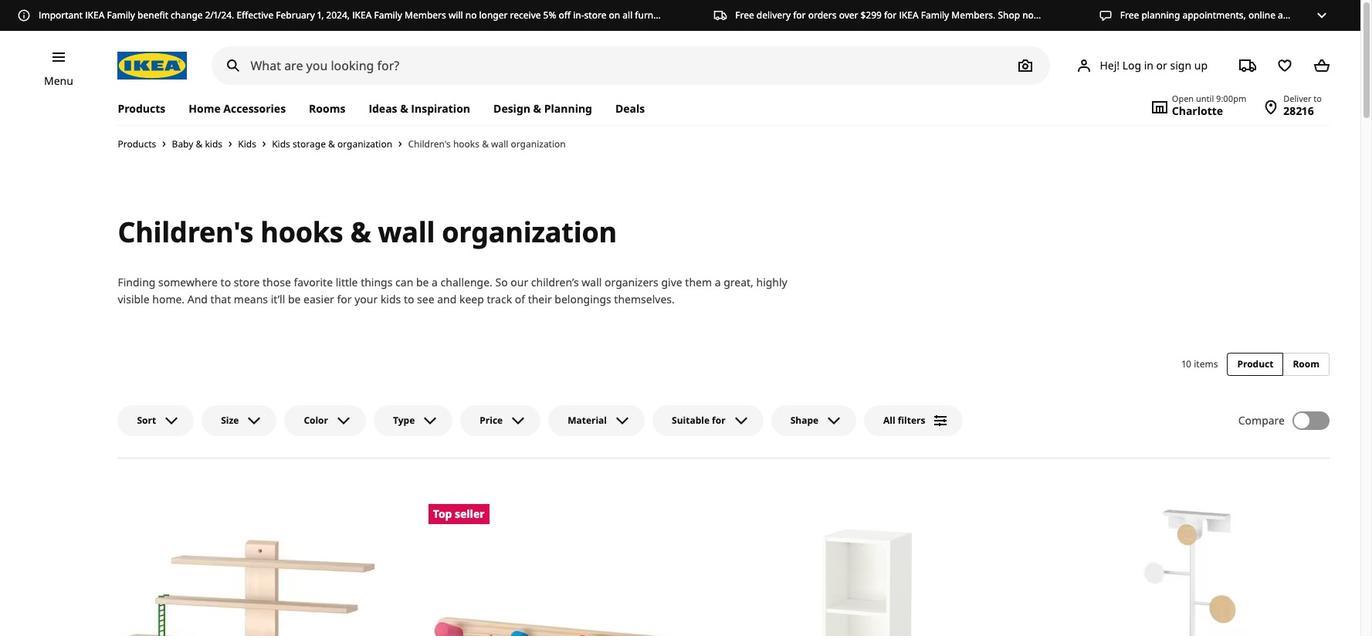 Task type: describe. For each thing, give the bounding box(es) containing it.
members
[[405, 8, 446, 22]]

products link for home accessories link
[[118, 93, 177, 125]]

0 vertical spatial children's
[[408, 137, 451, 151]]

give
[[662, 275, 683, 290]]

kids for kids
[[238, 138, 256, 151]]

benefit
[[138, 8, 168, 22]]

2 horizontal spatial store
[[1309, 8, 1331, 22]]

toggle image
[[1310, 3, 1335, 28]]

home accessories link
[[177, 93, 298, 125]]

suitable for
[[672, 414, 726, 427]]

shop
[[998, 8, 1021, 22]]

deals link
[[604, 93, 657, 125]]

2 products from the top
[[118, 138, 156, 151]]

& right ideas
[[400, 101, 408, 116]]

baby
[[172, 138, 193, 151]]

10
[[1183, 357, 1192, 370]]

0 vertical spatial kids
[[205, 138, 223, 151]]

home accessories
[[189, 101, 286, 116]]

hej! log in or sign up link
[[1057, 50, 1227, 81]]

0 vertical spatial wall
[[491, 137, 509, 151]]

$299
[[861, 8, 882, 22]]

delivery
[[757, 8, 791, 22]]

1 vertical spatial hooks
[[261, 213, 343, 251]]

type button
[[374, 406, 453, 436]]

or
[[1157, 58, 1168, 72]]

great,
[[724, 275, 754, 290]]

on
[[609, 8, 621, 22]]

off
[[559, 8, 571, 22]]

storage
[[293, 138, 326, 151]]

all filters
[[884, 414, 926, 427]]

28216
[[1284, 104, 1315, 118]]

& up little
[[350, 213, 371, 251]]

little
[[336, 275, 358, 290]]

ideas
[[369, 101, 398, 116]]

& right design
[[533, 101, 542, 116]]

in
[[1145, 58, 1154, 72]]

filters
[[898, 414, 926, 427]]

see
[[417, 292, 435, 307]]

those
[[263, 275, 291, 290]]

finding
[[118, 275, 156, 290]]

2 a from the left
[[715, 275, 721, 290]]

1 ikea from the left
[[85, 8, 105, 22]]

and inside finding somewhere to store those favorite little things can be a challenge. so our children's wall organizers give them a great, highly visible home. and that means it'll be easier for your kids to see and keep track of their belongings themselves.
[[437, 292, 457, 307]]

store inside finding somewhere to store those favorite little things can be a challenge. so our children's wall organizers give them a great, highly visible home. and that means it'll be easier for your kids to see and keep track of their belongings themselves.
[[234, 275, 260, 290]]

home
[[189, 101, 221, 116]]

kids for kids storage & organization
[[272, 138, 290, 151]]

your
[[355, 292, 378, 307]]

1 products from the top
[[118, 101, 166, 116]]

product button
[[1228, 353, 1284, 376]]

3 family from the left
[[921, 8, 950, 22]]

appointments,
[[1183, 8, 1247, 22]]

material button
[[549, 406, 645, 436]]

receive
[[510, 8, 541, 22]]

visible
[[118, 292, 150, 307]]

track
[[487, 292, 512, 307]]

and
[[188, 292, 208, 307]]

up
[[1195, 58, 1208, 72]]

2 family from the left
[[374, 8, 402, 22]]

charlotte
[[1173, 104, 1224, 118]]

that
[[211, 292, 231, 307]]

3 ikea from the left
[[900, 8, 919, 22]]

baby & kids
[[172, 138, 223, 151]]

themselves.
[[614, 292, 675, 307]]

rooms link
[[298, 93, 357, 125]]

& right baby
[[196, 138, 203, 151]]

it'll
[[271, 292, 285, 307]]

top seller
[[433, 506, 485, 521]]

room button
[[1284, 353, 1330, 376]]

over
[[839, 8, 859, 22]]

them
[[686, 275, 712, 290]]

product
[[1238, 358, 1274, 371]]

all
[[623, 8, 633, 22]]

rooms
[[309, 101, 346, 116]]

for inside finding somewhere to store those favorite little things can be a challenge. so our children's wall organizers give them a great, highly visible home. and that means it'll be easier for your kids to see and keep track of their belongings themselves.
[[337, 292, 352, 307]]

finding somewhere to store those favorite little things can be a challenge. so our children's wall organizers give them a great, highly visible home. and that means it'll be easier for your kids to see and keep track of their belongings themselves.
[[118, 275, 788, 307]]

design & planning
[[494, 101, 593, 116]]

ideas & inspiration link
[[357, 93, 482, 125]]

effective
[[237, 8, 274, 22]]

children's
[[531, 275, 579, 290]]

size
[[221, 414, 239, 427]]

belongings
[[555, 292, 612, 307]]

favorite
[[294, 275, 333, 290]]

kids inside finding somewhere to store those favorite little things can be a challenge. so our children's wall organizers give them a great, highly visible home. and that means it'll be easier for your kids to see and keep track of their belongings themselves.
[[381, 292, 401, 307]]

hej!
[[1100, 58, 1120, 72]]

3
[[1100, 8, 1105, 22]]

room
[[1294, 358, 1320, 371]]

all
[[884, 414, 896, 427]]

10 items
[[1183, 357, 1219, 370]]

so
[[496, 275, 508, 290]]

product element
[[1228, 353, 1330, 376]]

2 horizontal spatial and
[[1279, 8, 1295, 22]]

compare
[[1239, 413, 1286, 428]]

9:00pm
[[1217, 93, 1247, 104]]

décor.
[[696, 8, 722, 22]]

challenge.
[[441, 275, 493, 290]]

of
[[515, 292, 525, 307]]

longer
[[479, 8, 508, 22]]

design
[[494, 101, 531, 116]]



Task type: locate. For each thing, give the bounding box(es) containing it.
0 vertical spatial to
[[1314, 93, 1323, 104]]

2 free from the left
[[1121, 8, 1140, 22]]

children's down ideas & inspiration link
[[408, 137, 451, 151]]

1 horizontal spatial family
[[374, 8, 402, 22]]

to left see
[[404, 292, 414, 307]]

2 vertical spatial to
[[404, 292, 414, 307]]

members.
[[952, 8, 996, 22]]

for right suitable
[[712, 414, 726, 427]]

in- inside important ikea family benefit change 2/1/24. effective february 1, 2024, ikea family members will no longer receive 5% off in-store on all furniture and décor. learn more "link"
[[573, 8, 585, 22]]

kids right baby
[[205, 138, 223, 151]]

1 vertical spatial be
[[288, 292, 301, 307]]

organization
[[511, 137, 566, 151], [338, 138, 393, 151], [442, 213, 617, 251]]

free left the delivery
[[736, 8, 755, 22]]

2 horizontal spatial ikea
[[900, 8, 919, 22]]

for
[[794, 8, 806, 22], [885, 8, 897, 22], [337, 292, 352, 307], [712, 414, 726, 427]]

free delivery for orders over $299 for ikea family members. shop now through feb 3 link
[[714, 8, 1105, 22]]

accessories
[[224, 101, 286, 116]]

2 vertical spatial wall
[[582, 275, 602, 290]]

deliver to 28216
[[1284, 93, 1323, 118]]

type
[[393, 414, 415, 427]]

to
[[1314, 93, 1323, 104], [221, 275, 231, 290], [404, 292, 414, 307]]

2024,
[[326, 8, 350, 22]]

wall down design
[[491, 137, 509, 151]]

sign
[[1171, 58, 1192, 72]]

0 horizontal spatial a
[[432, 275, 438, 290]]

suitable for button
[[653, 406, 764, 436]]

0 horizontal spatial children's
[[118, 213, 253, 251]]

children's
[[408, 137, 451, 151], [118, 213, 253, 251]]

1 horizontal spatial kids
[[272, 138, 290, 151]]

kids storage & organization link
[[272, 138, 393, 151]]

children's up somewhere
[[118, 213, 253, 251]]

free for free delivery for orders over $299 for ikea family members. shop now through feb 3
[[736, 8, 755, 22]]

free right 3
[[1121, 8, 1140, 22]]

1 kids from the left
[[238, 138, 256, 151]]

their
[[528, 292, 552, 307]]

online
[[1249, 8, 1276, 22]]

store
[[584, 8, 607, 22], [1309, 8, 1331, 22], [234, 275, 260, 290]]

1 vertical spatial products
[[118, 138, 156, 151]]

1 horizontal spatial children's
[[408, 137, 451, 151]]

will
[[449, 8, 463, 22]]

organization down ideas
[[338, 138, 393, 151]]

0 vertical spatial children's hooks & wall organization
[[408, 137, 566, 151]]

ikea
[[85, 8, 105, 22], [352, 8, 372, 22], [900, 8, 919, 22]]

1 horizontal spatial store
[[584, 8, 607, 22]]

0 horizontal spatial family
[[107, 8, 135, 22]]

to right deliver
[[1314, 93, 1323, 104]]

free for free planning appointments, online and in-store
[[1121, 8, 1140, 22]]

2/1/24.
[[205, 8, 234, 22]]

a up see
[[432, 275, 438, 290]]

0 horizontal spatial wall
[[378, 213, 435, 251]]

0 horizontal spatial free
[[736, 8, 755, 22]]

kids
[[238, 138, 256, 151], [272, 138, 290, 151]]

1 horizontal spatial kids
[[381, 292, 401, 307]]

2 horizontal spatial family
[[921, 8, 950, 22]]

menu button
[[44, 73, 73, 90]]

open
[[1173, 93, 1194, 104]]

1 vertical spatial wall
[[378, 213, 435, 251]]

kids down accessories on the left of page
[[238, 138, 256, 151]]

hooks up favorite
[[261, 213, 343, 251]]

0 horizontal spatial kids
[[205, 138, 223, 151]]

1 family from the left
[[107, 8, 135, 22]]

free planning appointments, online and in-store
[[1121, 8, 1331, 22]]

ikea logotype, go to start page image
[[118, 52, 187, 80]]

0 horizontal spatial kids
[[238, 138, 256, 151]]

for down little
[[337, 292, 352, 307]]

a right 'them'
[[715, 275, 721, 290]]

things
[[361, 275, 393, 290]]

for left orders
[[794, 8, 806, 22]]

organization up our
[[442, 213, 617, 251]]

important ikea family benefit change 2/1/24. effective february 1, 2024, ikea family members will no longer receive 5% off in-store on all furniture and décor. learn more link
[[17, 8, 775, 22]]

2 horizontal spatial wall
[[582, 275, 602, 290]]

and
[[677, 8, 693, 22], [1279, 8, 1295, 22], [437, 292, 457, 307]]

in- inside free planning appointments, online and in-store link
[[1298, 8, 1309, 22]]

seller
[[455, 506, 485, 521]]

through
[[1044, 8, 1079, 22]]

1 horizontal spatial be
[[416, 275, 429, 290]]

0 vertical spatial products link
[[118, 93, 177, 125]]

children's hooks & wall organization up things on the left
[[118, 213, 617, 251]]

2 kids from the left
[[272, 138, 290, 151]]

sort
[[137, 414, 156, 427]]

organization down design & planning link
[[511, 137, 566, 151]]

family
[[107, 8, 135, 22], [374, 8, 402, 22], [921, 8, 950, 22]]

size button
[[202, 406, 277, 436]]

1 horizontal spatial free
[[1121, 8, 1140, 22]]

1 free from the left
[[736, 8, 755, 22]]

orders
[[809, 8, 837, 22]]

all filters button
[[865, 406, 964, 436]]

store inside "link"
[[584, 8, 607, 22]]

be right "it'll" at left
[[288, 292, 301, 307]]

hooks down inspiration
[[453, 137, 480, 151]]

children's hooks & wall organization down design
[[408, 137, 566, 151]]

can
[[396, 275, 414, 290]]

ideas & inspiration
[[369, 101, 470, 116]]

free delivery for orders over $299 for ikea family members. shop now through feb 3
[[736, 8, 1105, 22]]

ikea right important
[[85, 8, 105, 22]]

highly
[[757, 275, 788, 290]]

in-
[[573, 8, 585, 22], [1298, 8, 1309, 22]]

important ikea family benefit change 2/1/24. effective february 1, 2024, ikea family members will no longer receive 5% off in-store on all furniture and décor. learn more
[[39, 8, 775, 22]]

learn
[[725, 8, 750, 22]]

be up see
[[416, 275, 429, 290]]

store left 'on'
[[584, 8, 607, 22]]

organizers
[[605, 275, 659, 290]]

products down ikea logotype, go to start page
[[118, 101, 166, 116]]

0 horizontal spatial in-
[[573, 8, 585, 22]]

1 horizontal spatial ikea
[[352, 8, 372, 22]]

1 vertical spatial children's hooks & wall organization
[[118, 213, 617, 251]]

Search by product text field
[[212, 46, 1051, 85]]

1 a from the left
[[432, 275, 438, 290]]

our
[[511, 275, 529, 290]]

shape button
[[772, 406, 857, 436]]

1 horizontal spatial to
[[404, 292, 414, 307]]

kids down "can"
[[381, 292, 401, 307]]

0 horizontal spatial to
[[221, 275, 231, 290]]

5%
[[544, 8, 557, 22]]

family left benefit
[[107, 8, 135, 22]]

1 horizontal spatial in-
[[1298, 8, 1309, 22]]

wall up "can"
[[378, 213, 435, 251]]

until
[[1197, 93, 1215, 104]]

1 vertical spatial to
[[221, 275, 231, 290]]

free
[[736, 8, 755, 22], [1121, 8, 1140, 22]]

0 horizontal spatial be
[[288, 292, 301, 307]]

store right 'online'
[[1309, 8, 1331, 22]]

in- right off
[[573, 8, 585, 22]]

0 horizontal spatial store
[[234, 275, 260, 290]]

ikea right 2024, at the top left of the page
[[352, 8, 372, 22]]

price
[[480, 414, 503, 427]]

easier
[[304, 292, 334, 307]]

0 horizontal spatial ikea
[[85, 8, 105, 22]]

for right $299
[[885, 8, 897, 22]]

to up that
[[221, 275, 231, 290]]

1 horizontal spatial and
[[677, 8, 693, 22]]

products link left baby
[[118, 138, 156, 151]]

1 vertical spatial products link
[[118, 138, 156, 151]]

1 horizontal spatial a
[[715, 275, 721, 290]]

wall up belongings
[[582, 275, 602, 290]]

wall inside finding somewhere to store those favorite little things can be a challenge. so our children's wall organizers give them a great, highly visible home. and that means it'll be easier for your kids to see and keep track of their belongings themselves.
[[582, 275, 602, 290]]

1 products link from the top
[[118, 93, 177, 125]]

0 horizontal spatial and
[[437, 292, 457, 307]]

material
[[568, 414, 607, 427]]

color
[[304, 414, 328, 427]]

and right see
[[437, 292, 457, 307]]

baby & kids link
[[172, 138, 223, 151]]

1 horizontal spatial wall
[[491, 137, 509, 151]]

kids left storage
[[272, 138, 290, 151]]

more
[[752, 8, 775, 22]]

price button
[[461, 406, 541, 436]]

0 horizontal spatial hooks
[[261, 213, 343, 251]]

None search field
[[212, 46, 1051, 85]]

hej! log in or sign up
[[1100, 58, 1208, 72]]

shape
[[791, 414, 819, 427]]

ikea right $299
[[900, 8, 919, 22]]

to inside deliver to 28216
[[1314, 93, 1323, 104]]

menu
[[44, 73, 73, 88]]

& right storage
[[328, 138, 335, 151]]

items
[[1195, 357, 1219, 370]]

for inside 'suitable for' popup button
[[712, 414, 726, 427]]

2 in- from the left
[[1298, 8, 1309, 22]]

inspiration
[[411, 101, 470, 116]]

0 vertical spatial products
[[118, 101, 166, 116]]

1 in- from the left
[[573, 8, 585, 22]]

family left members
[[374, 8, 402, 22]]

1 vertical spatial kids
[[381, 292, 401, 307]]

keep
[[460, 292, 484, 307]]

and left décor.
[[677, 8, 693, 22]]

log
[[1123, 58, 1142, 72]]

change
[[171, 8, 203, 22]]

in- left toggle image
[[1298, 8, 1309, 22]]

february
[[276, 8, 315, 22]]

&
[[400, 101, 408, 116], [533, 101, 542, 116], [482, 137, 489, 151], [196, 138, 203, 151], [328, 138, 335, 151], [350, 213, 371, 251]]

products left baby
[[118, 138, 156, 151]]

sort button
[[118, 406, 194, 436]]

1 horizontal spatial hooks
[[453, 137, 480, 151]]

2 products link from the top
[[118, 138, 156, 151]]

0 vertical spatial hooks
[[453, 137, 480, 151]]

hooks
[[453, 137, 480, 151], [261, 213, 343, 251]]

and inside "link"
[[677, 8, 693, 22]]

1 vertical spatial children's
[[118, 213, 253, 251]]

products link down ikea logotype, go to start page
[[118, 93, 177, 125]]

& down design & planning link
[[482, 137, 489, 151]]

0 vertical spatial be
[[416, 275, 429, 290]]

2 ikea from the left
[[352, 8, 372, 22]]

products link for baby & kids link
[[118, 138, 156, 151]]

family left members.
[[921, 8, 950, 22]]

store up means
[[234, 275, 260, 290]]

2 horizontal spatial to
[[1314, 93, 1323, 104]]

open until 9:00pm charlotte
[[1173, 93, 1247, 118]]

and right 'online'
[[1279, 8, 1295, 22]]

suitable
[[672, 414, 710, 427]]



Task type: vqa. For each thing, say whether or not it's contained in the screenshot.
'FOR' for 59
no



